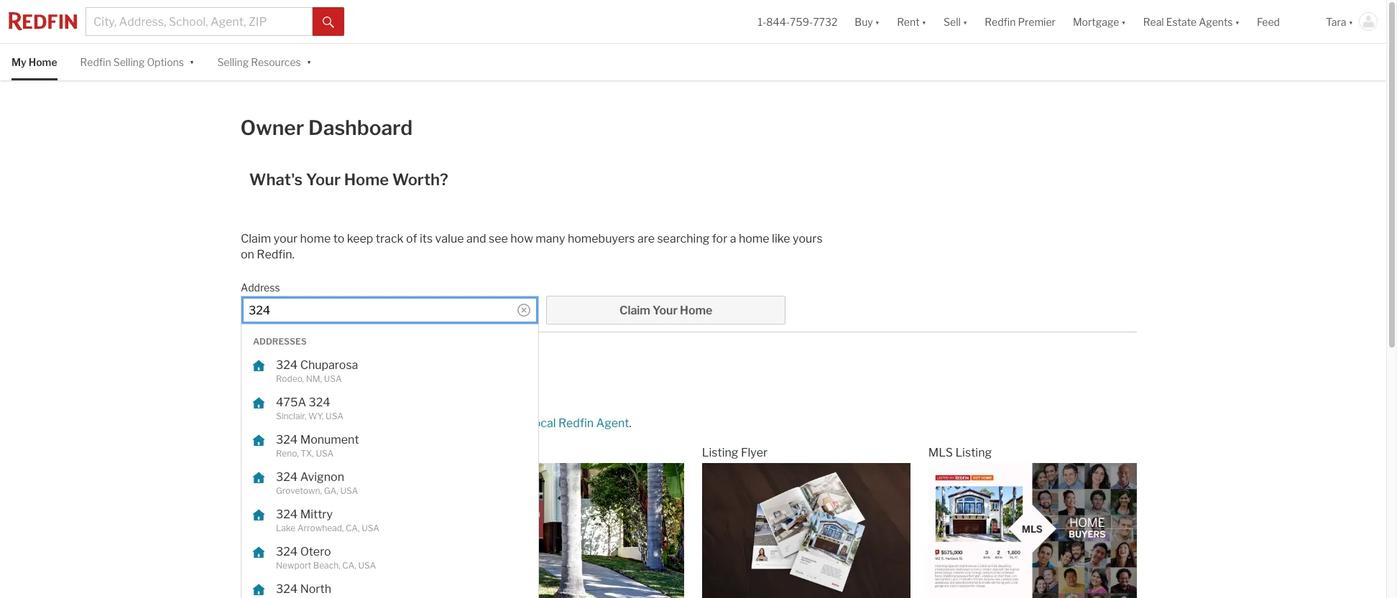 Task type: locate. For each thing, give the bounding box(es) containing it.
usa inside the 324 avignon grovetown, ga, usa
[[340, 486, 358, 497]]

1 horizontal spatial your
[[653, 304, 678, 318]]

sell ▾ button
[[935, 0, 976, 43]]

None search field
[[241, 296, 539, 325]]

324 monument link
[[276, 434, 496, 448]]

324 up grovetown,
[[276, 471, 298, 485]]

1 vertical spatial your
[[653, 304, 678, 318]]

844-
[[766, 15, 790, 28]]

2 vertical spatial home
[[680, 304, 713, 318]]

usa inside 475a 324 sinclair, wy, usa
[[326, 411, 344, 422]]

1 horizontal spatial home
[[344, 171, 389, 189]]

photos
[[271, 447, 310, 460]]

0 horizontal spatial your
[[274, 232, 298, 246]]

usa down the chuparosa
[[324, 374, 342, 385]]

324 inside 324 chuparosa rodeo, nm, usa
[[276, 359, 298, 373]]

1 horizontal spatial listing
[[956, 447, 992, 460]]

usa down monument
[[316, 449, 334, 460]]

0 vertical spatial your
[[306, 171, 341, 189]]

▾ inside redfin selling options ▾
[[190, 55, 194, 67]]

a left like
[[730, 232, 736, 246]]

1 horizontal spatial a
[[730, 232, 736, 246]]

0 horizontal spatial home
[[300, 232, 331, 246]]

lake
[[276, 524, 296, 534]]

home for claim your home
[[680, 304, 713, 318]]

home down 324 chuparosa link
[[368, 378, 410, 397]]

listing
[[702, 447, 739, 460], [956, 447, 992, 460]]

sinclair,
[[276, 411, 307, 422]]

▾ right options
[[190, 55, 194, 67]]

usa inside 324 chuparosa rodeo, nm, usa
[[324, 374, 342, 385]]

redfin
[[985, 15, 1016, 28], [80, 56, 111, 68]]

475a 324 sinclair, wy, usa
[[276, 396, 344, 422]]

324
[[276, 359, 298, 373], [309, 396, 330, 410], [276, 434, 298, 447], [276, 471, 298, 485], [276, 508, 298, 522], [276, 546, 298, 559], [276, 583, 298, 597]]

resources
[[251, 56, 301, 68]]

1 horizontal spatial home
[[368, 378, 410, 397]]

redfin left the premier
[[985, 15, 1016, 28]]

grovetown,
[[276, 486, 322, 497]]

search input image
[[518, 304, 531, 317]]

1-
[[758, 15, 767, 28]]

usa for chuparosa
[[324, 374, 342, 385]]

newport
[[276, 561, 311, 572]]

home inside button
[[680, 304, 713, 318]]

usa inside '324 otero newport beach, ca, usa'
[[358, 561, 376, 572]]

0 horizontal spatial your
[[306, 171, 341, 189]]

usa right ga, at left bottom
[[340, 486, 358, 497]]

1 vertical spatial home
[[344, 171, 389, 189]]

feed button
[[1249, 0, 1318, 43]]

1 selling from the left
[[113, 56, 145, 68]]

0 horizontal spatial listing
[[702, 447, 739, 460]]

324 up lake
[[276, 508, 298, 522]]

real estate agents ▾
[[1144, 15, 1240, 28]]

0 vertical spatial a
[[730, 232, 736, 246]]

your up redfin.
[[274, 232, 298, 246]]

yours
[[793, 232, 823, 246]]

my
[[12, 56, 26, 68]]

redfin yard sign image
[[476, 464, 684, 599]]

324 up reno,
[[276, 434, 298, 447]]

a inside claim your home to keep track of its value and see how many homebuyers are searching for a home like yours on redfin.
[[730, 232, 736, 246]]

sell ▾ button
[[944, 0, 968, 43]]

claim inside claim your home to keep track of its value and see how many homebuyers are searching for a home like yours on redfin.
[[241, 232, 271, 246]]

1 vertical spatial for
[[346, 417, 362, 431]]

are
[[638, 232, 655, 246]]

0 vertical spatial home
[[29, 56, 57, 68]]

your down the chuparosa
[[330, 378, 364, 397]]

mortgage ▾ button
[[1073, 0, 1126, 43]]

redfin inside 'button'
[[985, 15, 1016, 28]]

ca, inside '324 mittry lake arrowhead, ca, usa'
[[346, 524, 360, 534]]

marketing your home
[[249, 378, 410, 397]]

your
[[306, 171, 341, 189], [653, 304, 678, 318]]

1 horizontal spatial claim
[[620, 304, 650, 318]]

1 vertical spatial claim
[[620, 304, 650, 318]]

redfin inside redfin selling options ▾
[[80, 56, 111, 68]]

submit search image
[[323, 16, 334, 28]]

324 mittry lake arrowhead, ca, usa
[[276, 508, 380, 534]]

selling resources ▾
[[217, 55, 311, 68]]

2 horizontal spatial home
[[680, 304, 713, 318]]

324 chuparosa link
[[276, 359, 496, 373]]

a right with
[[522, 417, 529, 431]]

324 inside the 324 avignon grovetown, ga, usa
[[276, 471, 298, 485]]

listing left the flyer on the bottom
[[702, 447, 739, 460]]

324 up wy,
[[309, 396, 330, 410]]

324 otero newport beach, ca, usa
[[276, 546, 376, 572]]

usa down 324 mittry link
[[362, 524, 380, 534]]

redfin selling options ▾
[[80, 55, 194, 68]]

324 up newport
[[276, 546, 298, 559]]

selling
[[113, 56, 145, 68], [217, 56, 249, 68]]

1 vertical spatial a
[[522, 417, 529, 431]]

redfin.
[[257, 248, 295, 262]]

0 vertical spatial your
[[274, 232, 298, 246]]

home left like
[[739, 232, 770, 246]]

for right 'searching'
[[712, 232, 728, 246]]

redfin right my home
[[80, 56, 111, 68]]

claim for claim your home
[[620, 304, 650, 318]]

flyer
[[741, 447, 768, 460]]

0 horizontal spatial redfin
[[80, 56, 111, 68]]

for left lower
[[346, 417, 362, 431]]

▾ right buy
[[875, 15, 880, 28]]

1 horizontal spatial your
[[330, 378, 364, 397]]

0 vertical spatial redfin
[[985, 15, 1016, 28]]

1 horizontal spatial for
[[712, 232, 728, 246]]

1 vertical spatial redfin
[[80, 56, 111, 68]]

usa down 324 otero link
[[358, 561, 376, 572]]

your inside button
[[653, 304, 678, 318]]

on
[[241, 248, 254, 262]]

ca, inside '324 otero newport beach, ca, usa'
[[342, 561, 356, 572]]

324 inside 324 monument reno, tx, usa
[[276, 434, 298, 447]]

professional listing flyer image
[[702, 464, 911, 599]]

many
[[536, 232, 565, 246]]

324 north link
[[242, 577, 539, 599], [276, 583, 496, 598]]

324 for 324 monument
[[276, 434, 298, 447]]

324 inside '324 mittry lake arrowhead, ca, usa'
[[276, 508, 298, 522]]

0 horizontal spatial a
[[522, 417, 529, 431]]

0 vertical spatial ca,
[[346, 524, 360, 534]]

759-
[[790, 15, 813, 28]]

1-844-759-7732 link
[[758, 15, 838, 28]]

listing right the mls
[[956, 447, 992, 460]]

selling left the resources
[[217, 56, 249, 68]]

0 horizontal spatial for
[[346, 417, 362, 431]]

1 horizontal spatial redfin
[[985, 15, 1016, 28]]

your inside claim your home to keep track of its value and see how many homebuyers are searching for a home like yours on redfin.
[[274, 232, 298, 246]]

buy ▾
[[855, 15, 880, 28]]

mls listing
[[929, 447, 992, 460]]

rent ▾
[[897, 15, 927, 28]]

keep
[[347, 232, 373, 246]]

324 inside '324 otero newport beach, ca, usa'
[[276, 546, 298, 559]]

selling resources link
[[217, 44, 301, 81]]

to
[[333, 232, 345, 246]]

0 vertical spatial for
[[712, 232, 728, 246]]

0 horizontal spatial claim
[[241, 232, 271, 246]]

▾ right the resources
[[307, 55, 311, 67]]

and
[[466, 232, 486, 246]]

1 vertical spatial ca,
[[342, 561, 356, 572]]

.
[[629, 417, 632, 431]]

ca, right beach,
[[342, 561, 356, 572]]

selling inside redfin selling options ▾
[[113, 56, 145, 68]]

324 down newport
[[276, 583, 298, 597]]

324 for 324 mittry
[[276, 508, 298, 522]]

ca, right arrowhead,
[[346, 524, 360, 534]]

marketing
[[249, 378, 327, 397]]

real estate agents ▾ button
[[1135, 0, 1249, 43]]

usa inside 324 monument reno, tx, usa
[[316, 449, 334, 460]]

sell
[[476, 417, 494, 431]]

addresses
[[253, 337, 307, 347]]

1 vertical spatial your
[[330, 378, 364, 397]]

0 horizontal spatial home
[[29, 56, 57, 68]]

mortgage ▾ button
[[1065, 0, 1135, 43]]

usa right wy,
[[326, 411, 344, 422]]

wy,
[[308, 411, 324, 422]]

redfin for redfin selling options ▾
[[80, 56, 111, 68]]

claim inside button
[[620, 304, 650, 318]]

▾
[[875, 15, 880, 28], [922, 15, 927, 28], [963, 15, 968, 28], [1122, 15, 1126, 28], [1235, 15, 1240, 28], [1349, 15, 1354, 28], [190, 55, 194, 67], [307, 55, 311, 67]]

usa inside '324 mittry lake arrowhead, ca, usa'
[[362, 524, 380, 534]]

a
[[730, 232, 736, 246], [522, 417, 529, 431]]

local mls listing image
[[929, 464, 1137, 599]]

324 north
[[276, 583, 331, 597]]

0 horizontal spatial selling
[[113, 56, 145, 68]]

2 selling from the left
[[217, 56, 249, 68]]

lower
[[364, 417, 394, 431]]

324 up rodeo,
[[276, 359, 298, 373]]

0 vertical spatial claim
[[241, 232, 271, 246]]

searching
[[657, 232, 710, 246]]

buy
[[855, 15, 873, 28]]

for inside claim your home to keep track of its value and see how many homebuyers are searching for a home like yours on redfin.
[[712, 232, 728, 246]]

324 for 324 otero
[[276, 546, 298, 559]]

claim your home to keep track of its value and see how many homebuyers are searching for a home like yours on redfin.
[[241, 232, 823, 262]]

1 horizontal spatial selling
[[217, 56, 249, 68]]

selling left options
[[113, 56, 145, 68]]

home
[[29, 56, 57, 68], [344, 171, 389, 189], [680, 304, 713, 318]]

claim
[[241, 232, 271, 246], [620, 304, 650, 318]]

home left to
[[300, 232, 331, 246]]

its
[[420, 232, 433, 246]]



Task type: describe. For each thing, give the bounding box(es) containing it.
324 for 324 avignon
[[276, 471, 298, 485]]

475a 324 link
[[276, 396, 496, 411]]

mortgage ▾
[[1073, 15, 1126, 28]]

you
[[454, 417, 474, 431]]

your for claim
[[274, 232, 298, 246]]

see
[[489, 232, 508, 246]]

rent ▾ button
[[897, 0, 927, 43]]

475a
[[276, 396, 306, 410]]

beach,
[[313, 561, 341, 572]]

options
[[147, 56, 184, 68]]

tara
[[1326, 15, 1347, 28]]

fees
[[397, 417, 420, 431]]

your for claim
[[653, 304, 678, 318]]

clear input button
[[518, 304, 531, 317]]

redfin premier
[[985, 15, 1056, 28]]

reno,
[[276, 449, 299, 460]]

buy ▾ button
[[855, 0, 880, 43]]

claim your home button
[[547, 296, 786, 325]]

324 chuparosa rodeo, nm, usa
[[276, 359, 358, 385]]

value
[[435, 232, 464, 246]]

redfin premier button
[[976, 0, 1065, 43]]

ga,
[[324, 486, 338, 497]]

tara ▾
[[1326, 15, 1354, 28]]

324 inside 475a 324 sinclair, wy, usa
[[309, 396, 330, 410]]

mittry
[[300, 508, 333, 522]]

City, Address, School, Agent, ZIP search field
[[86, 7, 313, 36]]

rent ▾ button
[[889, 0, 935, 43]]

324 avignon link
[[276, 471, 496, 485]]

local redfin agent
[[531, 417, 629, 431]]

sell with a local redfin agent link
[[476, 417, 629, 431]]

nm,
[[306, 374, 322, 385]]

redfin selling options link
[[80, 44, 184, 81]]

tx,
[[301, 449, 314, 460]]

324 mittry link
[[276, 508, 496, 523]]

▾ right sell
[[963, 15, 968, 28]]

▾ right the agents
[[1235, 15, 1240, 28]]

▾ right rent at the right top of page
[[922, 15, 927, 28]]

avignon
[[300, 471, 344, 485]]

homebuyers
[[568, 232, 635, 246]]

ca, for 324 mittry
[[346, 524, 360, 534]]

pro photos
[[250, 447, 310, 460]]

when
[[422, 417, 452, 431]]

usa for monument
[[316, 449, 334, 460]]

real estate agents ▾ link
[[1144, 0, 1240, 43]]

home for claim your home to keep track of its value and see how many homebuyers are searching for a home like yours on redfin.
[[300, 232, 331, 246]]

with
[[497, 417, 520, 431]]

address
[[241, 282, 280, 294]]

mls
[[929, 447, 953, 460]]

selling inside selling resources ▾
[[217, 56, 249, 68]]

324 otero link
[[276, 546, 496, 560]]

results
[[307, 417, 344, 431]]

324 for 324 chuparosa
[[276, 359, 298, 373]]

chuparosa
[[300, 359, 358, 373]]

of
[[406, 232, 417, 246]]

▾ right mortgage
[[1122, 15, 1126, 28]]

sell ▾
[[944, 15, 968, 28]]

claim for claim your home to keep track of its value and see how many homebuyers are searching for a home like yours on redfin.
[[241, 232, 271, 246]]

your for what's
[[306, 171, 341, 189]]

rent
[[897, 15, 920, 28]]

listing flyer
[[702, 447, 768, 460]]

monument
[[300, 434, 359, 447]]

feed
[[1257, 15, 1280, 28]]

buy ▾ button
[[846, 0, 889, 43]]

usa for 324
[[326, 411, 344, 422]]

arrowhead,
[[297, 524, 344, 534]]

premier
[[1018, 15, 1056, 28]]

usa for avignon
[[340, 486, 358, 497]]

estate
[[1167, 15, 1197, 28]]

what's your home worth?
[[249, 171, 448, 189]]

▾ inside selling resources ▾
[[307, 55, 311, 67]]

my home link
[[12, 44, 57, 81]]

what's
[[249, 171, 303, 189]]

rodeo,
[[276, 374, 304, 385]]

real
[[1144, 15, 1164, 28]]

324 avignon grovetown, ga, usa
[[276, 471, 358, 497]]

1 listing from the left
[[702, 447, 739, 460]]

redfin for redfin premier
[[985, 15, 1016, 28]]

dashboard
[[308, 116, 413, 140]]

get better results for lower fees when you sell with a local redfin agent .
[[249, 417, 632, 431]]

agents
[[1199, 15, 1233, 28]]

2 listing from the left
[[956, 447, 992, 460]]

your for marketing
[[330, 378, 364, 397]]

owner dashboard
[[240, 116, 413, 140]]

sell
[[944, 15, 961, 28]]

free professional listing photos image
[[250, 464, 458, 599]]

324 monument reno, tx, usa
[[276, 434, 359, 460]]

7732
[[813, 15, 838, 28]]

home for what's your home worth?
[[344, 171, 389, 189]]

home for marketing your home
[[368, 378, 410, 397]]

▾ right 'tara'
[[1349, 15, 1354, 28]]

ca, for 324 otero
[[342, 561, 356, 572]]

1-844-759-7732
[[758, 15, 838, 28]]

my home
[[12, 56, 57, 68]]

pro
[[250, 447, 269, 460]]

2 horizontal spatial home
[[739, 232, 770, 246]]

mortgage
[[1073, 15, 1120, 28]]



Task type: vqa. For each thing, say whether or not it's contained in the screenshot.
Home type button
no



